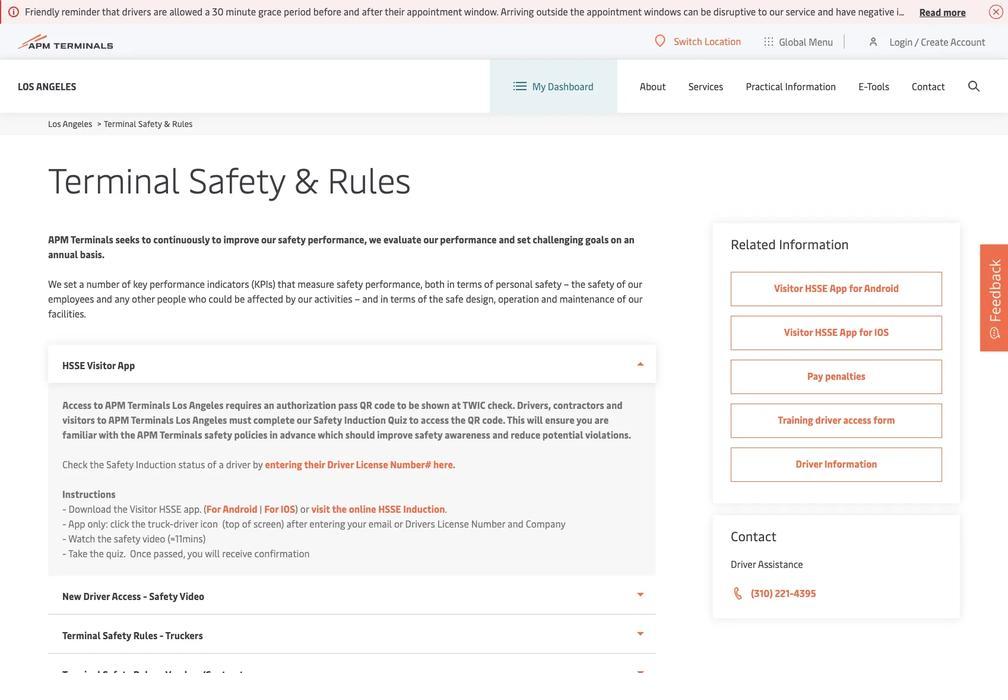 Task type: locate. For each thing, give the bounding box(es) containing it.
safety up measure in the top left of the page
[[278, 233, 306, 246]]

1 horizontal spatial &
[[294, 156, 319, 202]]

set inside apm terminals seeks to continuously to improve our safety performance, we evaluate our performance and set challenging goals on an annual basis.
[[517, 233, 531, 246]]

safety inside 'new driver access - safety video' "dropdown button"
[[149, 590, 178, 603]]

2 vertical spatial induction
[[403, 502, 445, 515]]

1 horizontal spatial or
[[394, 517, 403, 530]]

induction left status
[[136, 458, 176, 471]]

a inside "we set a number of key performance indicators (kpis) that measure safety performance, both in terms of personal safety – the safety of our employees and any other people who could be affected by our activities – and in terms of the safe design, operation and maintenance of our facilities."
[[79, 277, 84, 290]]

that
[[102, 5, 120, 18], [278, 277, 295, 290]]

safety inside terminal safety rules - truckers dropdown button
[[103, 629, 131, 642]]

arriving
[[501, 5, 534, 18]]

global menu
[[779, 35, 833, 48]]

by inside hsse visitor app element
[[253, 458, 263, 471]]

after down )
[[286, 517, 307, 530]]

performance, left both
[[365, 277, 422, 290]]

safety down click
[[114, 532, 140, 545]]

0 vertical spatial performance
[[440, 233, 497, 246]]

in right activities
[[381, 292, 388, 305]]

visitor up visitors
[[87, 359, 116, 372]]

driver right training
[[815, 413, 841, 426]]

1 vertical spatial you
[[187, 547, 203, 560]]

0 horizontal spatial in
[[270, 428, 278, 441]]

hsse up email at the left of the page
[[378, 502, 401, 515]]

location
[[705, 34, 741, 48]]

visitor
[[774, 281, 803, 295], [784, 325, 813, 338], [87, 359, 116, 372], [130, 502, 157, 515]]

0 horizontal spatial access
[[421, 413, 449, 426]]

number
[[86, 277, 119, 290]]

- left truckers
[[160, 629, 164, 642]]

e-tools
[[859, 80, 889, 93]]

1 vertical spatial qr
[[468, 413, 480, 426]]

terminals
[[71, 233, 113, 246], [128, 398, 170, 411], [131, 413, 174, 426], [160, 428, 202, 441]]

to up "with"
[[97, 413, 107, 426]]

2 vertical spatial driver
[[174, 517, 198, 530]]

0 horizontal spatial for
[[207, 502, 221, 515]]

safety down must
[[204, 428, 232, 441]]

0 vertical spatial on
[[933, 5, 944, 18]]

app inside visitor hsse app for ios link
[[840, 325, 857, 338]]

ios
[[874, 325, 889, 338], [281, 502, 295, 515]]

be left shown in the bottom of the page
[[409, 398, 419, 411]]

who inside "we set a number of key performance indicators (kpis) that measure safety performance, both in terms of personal safety – the safety of our employees and any other people who could be affected by our activities – and in terms of the safe design, operation and maintenance of our facilities."
[[188, 292, 206, 305]]

for
[[849, 281, 862, 295], [859, 325, 872, 338]]

safety
[[278, 233, 306, 246], [337, 277, 363, 290], [535, 277, 562, 290], [588, 277, 614, 290], [204, 428, 232, 441], [415, 428, 443, 441], [114, 532, 140, 545]]

performance up people
[[150, 277, 205, 290]]

0 vertical spatial rules
[[172, 118, 193, 129]]

a left 30
[[205, 5, 210, 18]]

practical
[[746, 80, 783, 93]]

must
[[229, 413, 251, 426]]

1 vertical spatial rules
[[328, 156, 411, 202]]

0 horizontal spatial performance
[[150, 277, 205, 290]]

- inside "dropdown button"
[[143, 590, 147, 603]]

1 horizontal spatial performance
[[440, 233, 497, 246]]

rules inside dropdown button
[[133, 629, 158, 642]]

terminal right >
[[104, 118, 136, 129]]

an
[[624, 233, 635, 246], [264, 398, 274, 411]]

measure
[[298, 277, 334, 290]]

1 vertical spatial be
[[234, 292, 245, 305]]

performance, left we
[[308, 233, 367, 246]]

reminder
[[62, 5, 100, 18]]

apm
[[48, 233, 69, 246], [105, 398, 126, 411], [108, 413, 129, 426], [137, 428, 158, 441]]

hsse down facilities. on the left top
[[62, 359, 85, 372]]

1 vertical spatial terms
[[390, 292, 415, 305]]

0 vertical spatial that
[[102, 5, 120, 18]]

2 vertical spatial a
[[219, 458, 224, 471]]

our inside access to apm terminals los angeles requires an authorization pass qr code to be shown at twic check. drivers, contractors and visitors to apm terminals los angeles must complete our safety induction quiz to access the qr code. this will ensure you are familiar with the apm terminals safety policies in advance which should improve safety awareness and reduce potential violations.
[[297, 413, 311, 426]]

1 horizontal spatial access
[[843, 413, 871, 426]]

0 vertical spatial a
[[205, 5, 210, 18]]

terms left safe
[[390, 292, 415, 305]]

impacts
[[897, 5, 931, 18]]

driver up '(≈11mins)'
[[174, 517, 198, 530]]

potential
[[543, 428, 583, 441]]

1 vertical spatial ios
[[281, 502, 295, 515]]

1 vertical spatial on
[[611, 233, 622, 246]]

in
[[447, 277, 455, 290], [381, 292, 388, 305], [270, 428, 278, 441]]

hsse visitor app
[[62, 359, 135, 372]]

1 vertical spatial or
[[394, 517, 403, 530]]

on right impacts
[[933, 5, 944, 18]]

1 vertical spatial a
[[79, 277, 84, 290]]

switch location
[[674, 34, 741, 48]]

drivers
[[122, 5, 151, 18], [946, 5, 975, 18]]

the right click
[[131, 517, 146, 530]]

0 vertical spatial you
[[577, 413, 593, 426]]

related
[[731, 235, 776, 253]]

android inside instructions - download the visitor hsse app. ( for android | for ios ) or visit the online hsse induction . - app only: click the truck-driver icon  (top of screen) after entering your email or drivers license number and company - watch the safety video (≈11mins) - take the quiz.  once passed, you will receive confirmation
[[223, 502, 257, 515]]

driver down policies
[[226, 458, 250, 471]]

form
[[874, 413, 895, 426]]

requires
[[226, 398, 262, 411]]

an right 'goals'
[[624, 233, 635, 246]]

0 horizontal spatial who
[[188, 292, 206, 305]]

1 vertical spatial who
[[188, 292, 206, 305]]

driver
[[796, 457, 822, 470], [327, 458, 354, 471], [731, 558, 756, 571], [83, 590, 110, 603]]

access up terminal safety rules - truckers
[[112, 590, 141, 603]]

reduce
[[511, 428, 540, 441]]

app for hsse visitor app
[[118, 359, 135, 372]]

qr right pass
[[360, 398, 372, 411]]

and down number
[[96, 292, 112, 305]]

0 horizontal spatial an
[[264, 398, 274, 411]]

- left only:
[[62, 517, 66, 530]]

1 horizontal spatial be
[[409, 398, 419, 411]]

1 horizontal spatial that
[[278, 277, 295, 290]]

a up the employees
[[79, 277, 84, 290]]

1 horizontal spatial terms
[[457, 277, 482, 290]]

terminal down los angeles > terminal safety & rules
[[48, 156, 180, 202]]

0 horizontal spatial on
[[611, 233, 622, 246]]

1 horizontal spatial a
[[205, 5, 210, 18]]

1 horizontal spatial set
[[517, 233, 531, 246]]

entering down visit on the left bottom of page
[[310, 517, 345, 530]]

license
[[356, 458, 388, 471], [437, 517, 469, 530]]

1 horizontal spatial who
[[977, 5, 995, 18]]

the down only:
[[97, 532, 112, 545]]

0 horizontal spatial will
[[205, 547, 220, 560]]

2 vertical spatial terminal
[[62, 629, 101, 642]]

disruptive
[[714, 5, 756, 18]]

0 vertical spatial who
[[977, 5, 995, 18]]

0 horizontal spatial be
[[234, 292, 245, 305]]

2 horizontal spatial driver
[[815, 413, 841, 426]]

0 horizontal spatial license
[[356, 458, 388, 471]]

by right affected at the left of the page
[[286, 292, 296, 305]]

0 vertical spatial by
[[286, 292, 296, 305]]

access up visitors
[[62, 398, 92, 411]]

access inside access to apm terminals los angeles requires an authorization pass qr code to be shown at twic check. drivers, contractors and visitors to apm terminals los angeles must complete our safety induction quiz to access the qr code. this will ensure you are familiar with the apm terminals safety policies in advance which should improve safety awareness and reduce potential violations.
[[62, 398, 92, 411]]

1 horizontal spatial induction
[[344, 413, 386, 426]]

access inside 'new driver access - safety video' "dropdown button"
[[112, 590, 141, 603]]

1 vertical spatial license
[[437, 517, 469, 530]]

access to apm terminals los angeles requires an authorization pass qr code to be shown at twic check. drivers, contractors and visitors to apm terminals los angeles must complete our safety induction quiz to access the qr code. this will ensure you are familiar with the apm terminals safety policies in advance which should improve safety awareness and reduce potential violations.
[[62, 398, 631, 441]]

safety
[[138, 118, 162, 129], [189, 156, 285, 202], [313, 413, 342, 426], [106, 458, 134, 471], [149, 590, 178, 603], [103, 629, 131, 642]]

terminals inside apm terminals seeks to continuously to improve our safety performance, we evaluate our performance and set challenging goals on an annual basis.
[[71, 233, 113, 246]]

0 vertical spatial an
[[624, 233, 635, 246]]

0 vertical spatial –
[[564, 277, 569, 290]]

evaluate
[[384, 233, 421, 246]]

for right |
[[264, 502, 279, 515]]

at
[[452, 398, 461, 411]]

we
[[369, 233, 381, 246]]

terminal down the new
[[62, 629, 101, 642]]

before
[[313, 5, 341, 18]]

– up maintenance
[[564, 277, 569, 290]]

1 vertical spatial performance,
[[365, 277, 422, 290]]

set left challenging
[[517, 233, 531, 246]]

by inside "we set a number of key performance indicators (kpis) that measure safety performance, both in terms of personal safety – the safety of our employees and any other people who could be affected by our activities – and in terms of the safe design, operation and maintenance of our facilities."
[[286, 292, 296, 305]]

2 access from the left
[[843, 413, 871, 426]]

set inside "we set a number of key performance indicators (kpis) that measure safety performance, both in terms of personal safety – the safety of our employees and any other people who could be affected by our activities – and in terms of the safe design, operation and maintenance of our facilities."
[[64, 277, 77, 290]]

2 vertical spatial in
[[270, 428, 278, 441]]

contact up driver assistance
[[731, 527, 777, 545]]

terminal for terminal safety rules - truckers
[[62, 629, 101, 642]]

performance,
[[308, 233, 367, 246], [365, 277, 422, 290]]

are left allowed at the left of the page
[[154, 5, 167, 18]]

contact
[[912, 80, 945, 93], [731, 527, 777, 545]]

0 vertical spatial qr
[[360, 398, 372, 411]]

and right operation
[[541, 292, 557, 305]]

assistance
[[758, 558, 803, 571]]

and right the number
[[508, 517, 524, 530]]

appointment left window.
[[407, 5, 462, 18]]

indicators
[[207, 277, 249, 290]]

download
[[69, 502, 111, 515]]

1 vertical spatial performance
[[150, 277, 205, 290]]

1 horizontal spatial rules
[[172, 118, 193, 129]]

for up penalties
[[859, 325, 872, 338]]

1 horizontal spatial contact
[[912, 80, 945, 93]]

driver assistance
[[731, 558, 803, 571]]

1 vertical spatial &
[[294, 156, 319, 202]]

have
[[836, 5, 856, 18]]

and inside apm terminals seeks to continuously to improve our safety performance, we evaluate our performance and set challenging goals on an annual basis.
[[499, 233, 515, 246]]

safety inside instructions - download the visitor hsse app. ( for android | for ios ) or visit the online hsse induction . - app only: click the truck-driver icon  (top of screen) after entering your email or drivers license number and company - watch the safety video (≈11mins) - take the quiz.  once passed, you will receive confirmation
[[114, 532, 140, 545]]

that inside "we set a number of key performance indicators (kpis) that measure safety performance, both in terms of personal safety – the safety of our employees and any other people who could be affected by our activities – and in terms of the safe design, operation and maintenance of our facilities."
[[278, 277, 295, 290]]

truck-
[[148, 517, 174, 530]]

in down complete on the left of the page
[[270, 428, 278, 441]]

1 vertical spatial contact
[[731, 527, 777, 545]]

0 horizontal spatial drivers
[[122, 5, 151, 18]]

0 vertical spatial induction
[[344, 413, 386, 426]]

receive
[[222, 547, 252, 560]]

performance
[[440, 233, 497, 246], [150, 277, 205, 290]]

1 horizontal spatial drivers
[[946, 5, 975, 18]]

221-
[[775, 587, 794, 600]]

who left arr
[[977, 5, 995, 18]]

1 appointment from the left
[[407, 5, 462, 18]]

2 horizontal spatial a
[[219, 458, 224, 471]]

to right disruptive
[[758, 5, 767, 18]]

1 access from the left
[[421, 413, 449, 426]]

the up click
[[113, 502, 128, 515]]

close alert image
[[989, 5, 1003, 19]]

1 horizontal spatial will
[[527, 413, 543, 426]]

30
[[212, 5, 223, 18]]

1 horizontal spatial are
[[595, 413, 609, 426]]

the up maintenance
[[571, 277, 586, 290]]

1 horizontal spatial appointment
[[587, 5, 642, 18]]

login
[[890, 35, 913, 48]]

hsse
[[805, 281, 828, 295], [815, 325, 838, 338], [62, 359, 85, 372], [159, 502, 181, 515], [378, 502, 401, 515]]

for up visitor hsse app for ios
[[849, 281, 862, 295]]

contractors
[[553, 398, 604, 411]]

allowed
[[169, 5, 203, 18]]

will left "receive" on the bottom left
[[205, 547, 220, 560]]

and left have
[[818, 5, 834, 18]]

(310)
[[751, 587, 773, 600]]

you inside access to apm terminals los angeles requires an authorization pass qr code to be shown at twic check. drivers, contractors and visitors to apm terminals los angeles must complete our safety induction quiz to access the qr code. this will ensure you are familiar with the apm terminals safety policies in advance which should improve safety awareness and reduce potential violations.
[[577, 413, 593, 426]]

visitor down related information
[[774, 281, 803, 295]]

and up personal
[[499, 233, 515, 246]]

0 horizontal spatial rules
[[133, 629, 158, 642]]

0 horizontal spatial that
[[102, 5, 120, 18]]

- left take
[[62, 547, 66, 560]]

2 drivers from the left
[[946, 5, 975, 18]]

driver right the new
[[83, 590, 110, 603]]

in up safe
[[447, 277, 455, 290]]

0 vertical spatial in
[[447, 277, 455, 290]]

2 for from the left
[[264, 502, 279, 515]]

annual
[[48, 248, 78, 261]]

training driver access form
[[778, 413, 895, 426]]

0 vertical spatial their
[[385, 5, 405, 18]]

access down shown in the bottom of the page
[[421, 413, 449, 426]]

terminal for terminal safety & rules
[[48, 156, 180, 202]]

safety inside access to apm terminals los angeles requires an authorization pass qr code to be shown at twic check. drivers, contractors and visitors to apm terminals los angeles must complete our safety induction quiz to access the qr code. this will ensure you are familiar with the apm terminals safety policies in advance which should improve safety awareness and reduce potential violations.
[[313, 413, 342, 426]]

1 vertical spatial driver
[[226, 458, 250, 471]]

1 vertical spatial their
[[304, 458, 325, 471]]

will inside instructions - download the visitor hsse app. ( for android | for ios ) or visit the online hsse induction . - app only: click the truck-driver icon  (top of screen) after entering your email or drivers license number and company - watch the safety video (≈11mins) - take the quiz.  once passed, you will receive confirmation
[[205, 547, 220, 560]]

terminal inside dropdown button
[[62, 629, 101, 642]]

driver down the which
[[327, 458, 354, 471]]

information inside dropdown button
[[785, 80, 836, 93]]

that right "(kpis)"
[[278, 277, 295, 290]]

app for visitor hsse app for android
[[830, 281, 847, 295]]

1 horizontal spatial entering
[[310, 517, 345, 530]]

to right seeks
[[142, 233, 151, 246]]

1 vertical spatial after
[[286, 517, 307, 530]]

information down global menu
[[785, 80, 836, 93]]

0 vertical spatial be
[[701, 5, 711, 18]]

by down policies
[[253, 458, 263, 471]]

global menu button
[[753, 23, 845, 59]]

0 horizontal spatial after
[[286, 517, 307, 530]]

1 vertical spatial access
[[112, 590, 141, 603]]

safety down shown in the bottom of the page
[[415, 428, 443, 441]]

app inside visitor hsse app for android link
[[830, 281, 847, 295]]

or
[[300, 502, 309, 515], [394, 517, 403, 530]]

(310) 221-4395 link
[[731, 586, 942, 601]]

contact down login / create account link
[[912, 80, 945, 93]]

you down '(≈11mins)'
[[187, 547, 203, 560]]

information down training driver access form link on the right bottom of page
[[825, 457, 877, 470]]

be inside access to apm terminals los angeles requires an authorization pass qr code to be shown at twic check. drivers, contractors and visitors to apm terminals los angeles must complete our safety induction quiz to access the qr code. this will ensure you are familiar with the apm terminals safety policies in advance which should improve safety awareness and reduce potential violations.
[[409, 398, 419, 411]]

or right )
[[300, 502, 309, 515]]

window.
[[464, 5, 499, 18]]

improve down quiz
[[377, 428, 413, 441]]

their inside hsse visitor app element
[[304, 458, 325, 471]]

an inside access to apm terminals los angeles requires an authorization pass qr code to be shown at twic check. drivers, contractors and visitors to apm terminals los angeles must complete our safety induction quiz to access the qr code. this will ensure you are familiar with the apm terminals safety policies in advance which should improve safety awareness and reduce potential violations.
[[264, 398, 274, 411]]

1 vertical spatial android
[[223, 502, 257, 515]]

(top
[[222, 517, 240, 530]]

appointment left windows on the right top of page
[[587, 5, 642, 18]]

app inside hsse visitor app dropdown button
[[118, 359, 135, 372]]

terms
[[457, 277, 482, 290], [390, 292, 415, 305]]

visitor hsse app for ios
[[784, 325, 889, 338]]

1 vertical spatial by
[[253, 458, 263, 471]]

1 horizontal spatial qr
[[468, 413, 480, 426]]

&
[[164, 118, 170, 129], [294, 156, 319, 202]]

performance up both
[[440, 233, 497, 246]]

familiar
[[62, 428, 97, 441]]

only:
[[88, 517, 108, 530]]

ensure
[[545, 413, 575, 426]]

driver inside instructions - download the visitor hsse app. ( for android | for ios ) or visit the online hsse induction . - app only: click the truck-driver icon  (top of screen) after entering your email or drivers license number and company - watch the safety video (≈11mins) - take the quiz.  once passed, you will receive confirmation
[[174, 517, 198, 530]]

1 horizontal spatial ios
[[874, 325, 889, 338]]

drivers right the read
[[946, 5, 975, 18]]

- up terminal safety rules - truckers
[[143, 590, 147, 603]]

be inside "we set a number of key performance indicators (kpis) that measure safety performance, both in terms of personal safety – the safety of our employees and any other people who could be affected by our activities – and in terms of the safe design, operation and maintenance of our facilities."
[[234, 292, 245, 305]]

- inside dropdown button
[[160, 629, 164, 642]]

2 appointment from the left
[[587, 5, 642, 18]]

1 vertical spatial in
[[381, 292, 388, 305]]

performance inside "we set a number of key performance indicators (kpis) that measure safety performance, both in terms of personal safety – the safety of our employees and any other people who could be affected by our activities – and in terms of the safe design, operation and maintenance of our facilities."
[[150, 277, 205, 290]]

should
[[345, 428, 375, 441]]

0 vertical spatial or
[[300, 502, 309, 515]]

terminal safety rules - truckers button
[[48, 615, 656, 654]]

license inside instructions - download the visitor hsse app. ( for android | for ios ) or visit the online hsse induction . - app only: click the truck-driver icon  (top of screen) after entering your email or drivers license number and company - watch the safety video (≈11mins) - take the quiz.  once passed, you will receive confirmation
[[437, 517, 469, 530]]

company
[[526, 517, 566, 530]]

2 vertical spatial be
[[409, 398, 419, 411]]

0 vertical spatial access
[[62, 398, 92, 411]]

0 vertical spatial after
[[362, 5, 383, 18]]

license down .
[[437, 517, 469, 530]]

0 vertical spatial entering
[[265, 458, 302, 471]]

awareness
[[445, 428, 490, 441]]

access left form
[[843, 413, 871, 426]]

license down should
[[356, 458, 388, 471]]

menu
[[809, 35, 833, 48]]

0 horizontal spatial &
[[164, 118, 170, 129]]

0 vertical spatial for
[[849, 281, 862, 295]]

1 horizontal spatial for
[[264, 502, 279, 515]]

the right visit on the left bottom of page
[[332, 502, 347, 515]]

new driver access - safety video
[[62, 590, 204, 603]]

instructions
[[62, 487, 116, 501]]

for for android
[[849, 281, 862, 295]]

1 vertical spatial that
[[278, 277, 295, 290]]

2 vertical spatial rules
[[133, 629, 158, 642]]

/
[[915, 35, 919, 48]]

after inside instructions - download the visitor hsse app. ( for android | for ios ) or visit the online hsse induction . - app only: click the truck-driver icon  (top of screen) after entering your email or drivers license number and company - watch the safety video (≈11mins) - take the quiz.  once passed, you will receive confirmation
[[286, 517, 307, 530]]

the right check
[[90, 458, 104, 471]]

will down drivers,
[[527, 413, 543, 426]]

that right "reminder"
[[102, 5, 120, 18]]

0 vertical spatial information
[[785, 80, 836, 93]]

number#
[[390, 458, 431, 471]]

information for related information
[[779, 235, 849, 253]]

(≈11mins)
[[168, 532, 206, 545]]

0 horizontal spatial by
[[253, 458, 263, 471]]

after right "before"
[[362, 5, 383, 18]]

apm terminals seeks to continuously to improve our safety performance, we evaluate our performance and set challenging goals on an annual basis.
[[48, 233, 635, 261]]

1 horizontal spatial by
[[286, 292, 296, 305]]

in inside access to apm terminals los angeles requires an authorization pass qr code to be shown at twic check. drivers, contractors and visitors to apm terminals los angeles must complete our safety induction quiz to access the qr code. this will ensure you are familiar with the apm terminals safety policies in advance which should improve safety awareness and reduce potential violations.
[[270, 428, 278, 441]]

access inside access to apm terminals los angeles requires an authorization pass qr code to be shown at twic check. drivers, contractors and visitors to apm terminals los angeles must complete our safety induction quiz to access the qr code. this will ensure you are familiar with the apm terminals safety policies in advance which should improve safety awareness and reduce potential violations.
[[421, 413, 449, 426]]

e-
[[859, 80, 867, 93]]

los angeles link
[[18, 79, 76, 94], [48, 118, 92, 129]]

for right app.
[[207, 502, 221, 515]]

drivers left allowed at the left of the page
[[122, 5, 151, 18]]

– right activities
[[355, 292, 360, 305]]

or right email at the left of the page
[[394, 517, 403, 530]]



Task type: vqa. For each thing, say whether or not it's contained in the screenshot.
the "company" text box
no



Task type: describe. For each thing, give the bounding box(es) containing it.
will inside access to apm terminals los angeles requires an authorization pass qr code to be shown at twic check. drivers, contractors and visitors to apm terminals los angeles must complete our safety induction quiz to access the qr code. this will ensure you are familiar with the apm terminals safety policies in advance which should improve safety awareness and reduce potential violations.
[[527, 413, 543, 426]]

0 vertical spatial los angeles link
[[18, 79, 76, 94]]

for ios link
[[264, 502, 295, 515]]

1 horizontal spatial –
[[564, 277, 569, 290]]

safety inside apm terminals seeks to continuously to improve our safety performance, we evaluate our performance and set challenging goals on an annual basis.
[[278, 233, 306, 246]]

friendly
[[25, 5, 59, 18]]

visitor up pay at right bottom
[[784, 325, 813, 338]]

0 vertical spatial ios
[[874, 325, 889, 338]]

a for induction
[[219, 458, 224, 471]]

performance, inside apm terminals seeks to continuously to improve our safety performance, we evaluate our performance and set challenging goals on an annual basis.
[[308, 233, 367, 246]]

video
[[142, 532, 165, 545]]

drivers
[[405, 517, 435, 530]]

(kpis)
[[251, 277, 275, 290]]

(310) 221-4395
[[751, 587, 816, 600]]

more
[[943, 5, 966, 18]]

for for ios
[[859, 325, 872, 338]]

and down code.
[[492, 428, 509, 441]]

- left 'download'
[[62, 502, 66, 515]]

safety up operation
[[535, 277, 562, 290]]

on inside apm terminals seeks to continuously to improve our safety performance, we evaluate our performance and set challenging goals on an annual basis.
[[611, 233, 622, 246]]

hsse visitor app element
[[48, 383, 656, 576]]

friendly reminder that drivers are allowed a 30 minute grace period before and after their appointment window. arriving outside the appointment windows can be disruptive to our service and have negative impacts on drivers who arr
[[25, 5, 1008, 18]]

and inside instructions - download the visitor hsse app. ( for android | for ios ) or visit the online hsse induction . - app only: click the truck-driver icon  (top of screen) after entering your email or drivers license number and company - watch the safety video (≈11mins) - take the quiz.  once passed, you will receive confirmation
[[508, 517, 524, 530]]

visitor inside instructions - download the visitor hsse app. ( for android | for ios ) or visit the online hsse induction . - app only: click the truck-driver icon  (top of screen) after entering your email or drivers license number and company - watch the safety video (≈11mins) - take the quiz.  once passed, you will receive confirmation
[[130, 502, 157, 515]]

app inside instructions - download the visitor hsse app. ( for android | for ios ) or visit the online hsse induction . - app only: click the truck-driver icon  (top of screen) after entering your email or drivers license number and company - watch the safety video (≈11mins) - take the quiz.  once passed, you will receive confirmation
[[68, 517, 85, 530]]

1 vertical spatial –
[[355, 292, 360, 305]]

shown
[[421, 398, 450, 411]]

ios inside instructions - download the visitor hsse app. ( for android | for ios ) or visit the online hsse induction . - app only: click the truck-driver icon  (top of screen) after entering your email or drivers license number and company - watch the safety video (≈11mins) - take the quiz.  once passed, you will receive confirmation
[[281, 502, 295, 515]]

of inside instructions - download the visitor hsse app. ( for android | for ios ) or visit the online hsse induction . - app only: click the truck-driver icon  (top of screen) after entering your email or drivers license number and company - watch the safety video (≈11mins) - take the quiz.  once passed, you will receive confirmation
[[242, 517, 251, 530]]

login / create account link
[[868, 24, 986, 59]]

visit the online hsse induction link
[[311, 502, 445, 515]]

apm inside apm terminals seeks to continuously to improve our safety performance, we evaluate our performance and set challenging goals on an annual basis.
[[48, 233, 69, 246]]

the right take
[[90, 547, 104, 560]]

key
[[133, 277, 147, 290]]

2 horizontal spatial rules
[[328, 156, 411, 202]]

check the safety induction status of a driver by entering their driver license number# here.
[[62, 458, 456, 471]]

safety up activities
[[337, 277, 363, 290]]

0 horizontal spatial are
[[154, 5, 167, 18]]

driver inside hsse visitor app element
[[327, 458, 354, 471]]

safe
[[446, 292, 464, 305]]

create
[[921, 35, 949, 48]]

to right quiz
[[409, 413, 419, 426]]

penalties
[[825, 369, 866, 382]]

to right continuously
[[212, 233, 221, 246]]

take
[[68, 547, 87, 560]]

visitor hsse app for android link
[[731, 272, 942, 306]]

0 horizontal spatial induction
[[136, 458, 176, 471]]

goals
[[586, 233, 609, 246]]

personal
[[496, 277, 533, 290]]

services button
[[689, 59, 723, 113]]

the right outside
[[570, 5, 584, 18]]

number
[[471, 517, 505, 530]]

employees
[[48, 292, 94, 305]]

improve inside access to apm terminals los angeles requires an authorization pass qr code to be shown at twic check. drivers, contractors and visitors to apm terminals los angeles must complete our safety induction quiz to access the qr code. this will ensure you are familiar with the apm terminals safety policies in advance which should improve safety awareness and reduce potential violations.
[[377, 428, 413, 441]]

code
[[374, 398, 395, 411]]

0 vertical spatial terminal
[[104, 118, 136, 129]]

other
[[132, 292, 155, 305]]

1 horizontal spatial android
[[864, 281, 899, 295]]

hsse down visitor hsse app for android link at the top right of page
[[815, 325, 838, 338]]

improve inside apm terminals seeks to continuously to improve our safety performance, we evaluate our performance and set challenging goals on an annual basis.
[[223, 233, 259, 246]]

e-tools button
[[859, 59, 889, 113]]

0 vertical spatial driver
[[815, 413, 841, 426]]

the down the at
[[451, 413, 466, 426]]

pay penalties
[[808, 369, 866, 382]]

pay penalties link
[[731, 360, 942, 394]]

induction inside access to apm terminals los angeles requires an authorization pass qr code to be shown at twic check. drivers, contractors and visitors to apm terminals los angeles must complete our safety induction quiz to access the qr code. this will ensure you are familiar with the apm terminals safety policies in advance which should improve safety awareness and reduce potential violations.
[[344, 413, 386, 426]]

which
[[318, 428, 343, 441]]

activities
[[314, 292, 352, 305]]

truckers
[[165, 629, 203, 642]]

and up violations.
[[606, 398, 623, 411]]

1 for from the left
[[207, 502, 221, 515]]

policies
[[234, 428, 268, 441]]

switch
[[674, 34, 702, 48]]

status
[[178, 458, 205, 471]]

continuously
[[153, 233, 210, 246]]

|
[[260, 502, 262, 515]]

maintenance
[[560, 292, 615, 305]]

an inside apm terminals seeks to continuously to improve our safety performance, we evaluate our performance and set challenging goals on an annual basis.
[[624, 233, 635, 246]]

entering their driver license number# here. link
[[265, 458, 456, 471]]

practical information
[[746, 80, 836, 93]]

driver up "(310)" on the right bottom of page
[[731, 558, 756, 571]]

1 vertical spatial los angeles link
[[48, 118, 92, 129]]

tools
[[867, 80, 889, 93]]

training driver access form link
[[731, 404, 942, 438]]

0 vertical spatial contact
[[912, 80, 945, 93]]

facilities.
[[48, 307, 86, 320]]

2 horizontal spatial in
[[447, 277, 455, 290]]

hsse inside dropdown button
[[62, 359, 85, 372]]

0 horizontal spatial qr
[[360, 398, 372, 411]]

0 vertical spatial terms
[[457, 277, 482, 290]]

contact button
[[912, 59, 945, 113]]

induction inside instructions - download the visitor hsse app. ( for android | for ios ) or visit the online hsse induction . - app only: click the truck-driver icon  (top of screen) after entering your email or drivers license number and company - watch the safety video (≈11mins) - take the quiz.  once passed, you will receive confirmation
[[403, 502, 445, 515]]

driver inside "dropdown button"
[[83, 590, 110, 603]]

with
[[99, 428, 118, 441]]

hsse up truck-
[[159, 502, 181, 515]]

visitors
[[62, 413, 95, 426]]

1 horizontal spatial driver
[[226, 458, 250, 471]]

design,
[[466, 292, 496, 305]]

and right "before"
[[344, 5, 360, 18]]

my dashboard
[[532, 80, 594, 93]]

this
[[507, 413, 525, 426]]

your
[[347, 517, 366, 530]]

the right "with"
[[120, 428, 135, 441]]

the down both
[[429, 292, 443, 305]]

and right activities
[[362, 292, 378, 305]]

los angeles
[[18, 79, 76, 92]]

instructions - download the visitor hsse app. ( for android | for ios ) or visit the online hsse induction . - app only: click the truck-driver icon  (top of screen) after entering your email or drivers license number and company - watch the safety video (≈11mins) - take the quiz.  once passed, you will receive confirmation
[[62, 487, 566, 560]]

passed,
[[154, 547, 185, 560]]

terminal safety rules - truckers
[[62, 629, 203, 642]]

feedback
[[985, 259, 1005, 322]]

information for driver information
[[825, 457, 877, 470]]

entering inside instructions - download the visitor hsse app. ( for android | for ios ) or visit the online hsse induction . - app only: click the truck-driver icon  (top of screen) after entering your email or drivers license number and company - watch the safety video (≈11mins) - take the quiz.  once passed, you will receive confirmation
[[310, 517, 345, 530]]

here.
[[433, 458, 456, 471]]

0 horizontal spatial contact
[[731, 527, 777, 545]]

information for practical information
[[785, 80, 836, 93]]

could
[[209, 292, 232, 305]]

you inside instructions - download the visitor hsse app. ( for android | for ios ) or visit the online hsse induction . - app only: click the truck-driver icon  (top of screen) after entering your email or drivers license number and company - watch the safety video (≈11mins) - take the quiz.  once passed, you will receive confirmation
[[187, 547, 203, 560]]

performance, inside "we set a number of key performance indicators (kpis) that measure safety performance, both in terms of personal safety – the safety of our employees and any other people who could be affected by our activities – and in terms of the safe design, operation and maintenance of our facilities."
[[365, 277, 422, 290]]

safety up maintenance
[[588, 277, 614, 290]]

terminal safety & rules
[[48, 156, 411, 202]]

about button
[[640, 59, 666, 113]]

arr
[[998, 5, 1008, 18]]

2 horizontal spatial be
[[701, 5, 711, 18]]

- left the watch
[[62, 532, 66, 545]]

to up quiz
[[397, 398, 407, 411]]

1 horizontal spatial in
[[381, 292, 388, 305]]

visitor inside dropdown button
[[87, 359, 116, 372]]

0 horizontal spatial terms
[[390, 292, 415, 305]]

can
[[684, 5, 698, 18]]

quiz
[[388, 413, 407, 426]]

people
[[157, 292, 186, 305]]

app for visitor hsse app for ios
[[840, 325, 857, 338]]

4395
[[794, 587, 816, 600]]

any
[[115, 292, 129, 305]]

are inside access to apm terminals los angeles requires an authorization pass qr code to be shown at twic check. drivers, contractors and visitors to apm terminals los angeles must complete our safety induction quiz to access the qr code. this will ensure you are familiar with the apm terminals safety policies in advance which should improve safety awareness and reduce potential violations.
[[595, 413, 609, 426]]

>
[[97, 118, 101, 129]]

1 drivers from the left
[[122, 5, 151, 18]]

twic
[[463, 398, 485, 411]]

training
[[778, 413, 813, 426]]

click
[[110, 517, 129, 530]]

email
[[369, 517, 392, 530]]

account
[[951, 35, 986, 48]]

we
[[48, 277, 62, 290]]

new driver access - safety video button
[[48, 576, 656, 615]]

seeks
[[115, 233, 140, 246]]

0 horizontal spatial entering
[[265, 458, 302, 471]]

hsse up visitor hsse app for ios
[[805, 281, 828, 295]]

to up visitors
[[93, 398, 103, 411]]

(
[[204, 502, 207, 515]]

authorization
[[276, 398, 336, 411]]

violations.
[[585, 428, 631, 441]]

we set a number of key performance indicators (kpis) that measure safety performance, both in terms of personal safety – the safety of our employees and any other people who could be affected by our activities – and in terms of the safe design, operation and maintenance of our facilities.
[[48, 277, 643, 320]]

visit
[[311, 502, 330, 515]]

.
[[445, 502, 447, 515]]

a for drivers
[[205, 5, 210, 18]]

1 horizontal spatial after
[[362, 5, 383, 18]]

period
[[284, 5, 311, 18]]

driver down training
[[796, 457, 822, 470]]

performance inside apm terminals seeks to continuously to improve our safety performance, we evaluate our performance and set challenging goals on an annual basis.
[[440, 233, 497, 246]]

affected
[[247, 292, 283, 305]]



